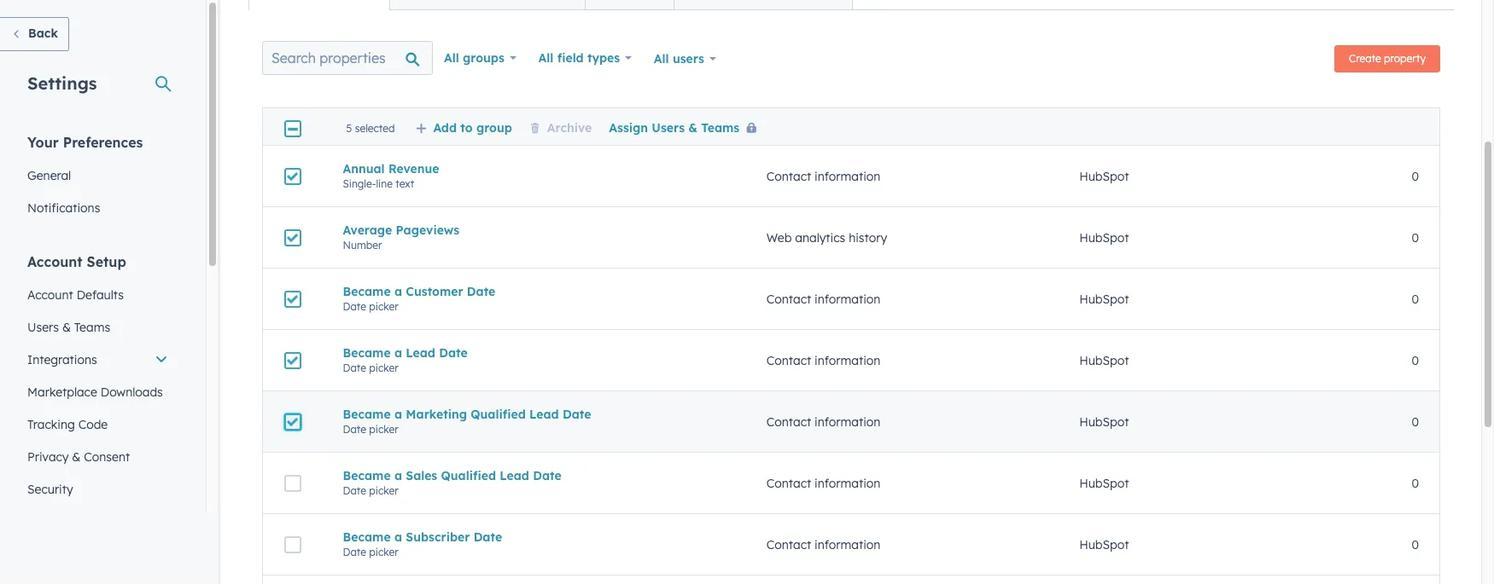Task type: vqa. For each thing, say whether or not it's contained in the screenshot.


Task type: locate. For each thing, give the bounding box(es) containing it.
4 contact from the top
[[767, 415, 811, 430]]

lead down became a lead date button
[[529, 407, 559, 422]]

0 vertical spatial qualified
[[471, 407, 526, 422]]

add to group
[[433, 120, 512, 136]]

account setup element
[[17, 253, 178, 506]]

picker for subscriber
[[369, 546, 398, 559]]

web
[[767, 230, 792, 245]]

users & teams link
[[17, 312, 178, 344]]

1 0 from the top
[[1412, 169, 1419, 184]]

2 horizontal spatial all
[[654, 51, 669, 67]]

1 picker from the top
[[369, 300, 398, 313]]

2 became from the top
[[343, 345, 391, 361]]

5 became from the top
[[343, 530, 391, 545]]

2 vertical spatial &
[[72, 450, 81, 465]]

contact for became a marketing qualified lead date
[[767, 415, 811, 430]]

1 information from the top
[[815, 169, 881, 184]]

a inside became a marketing qualified lead date date picker
[[394, 407, 402, 422]]

all left "groups"
[[444, 50, 459, 66]]

qualified for marketing
[[471, 407, 526, 422]]

all
[[444, 50, 459, 66], [538, 50, 554, 66], [654, 51, 669, 67]]

qualified
[[471, 407, 526, 422], [441, 468, 496, 484]]

4 a from the top
[[394, 468, 402, 484]]

6 contact from the top
[[767, 537, 811, 553]]

2 picker from the top
[[369, 362, 398, 374]]

5 contact from the top
[[767, 476, 811, 491]]

2 contact from the top
[[767, 292, 811, 307]]

0 horizontal spatial users
[[27, 320, 59, 336]]

became inside became a subscriber date date picker
[[343, 530, 391, 545]]

6 hubspot from the top
[[1079, 476, 1129, 491]]

2 0 from the top
[[1412, 230, 1419, 245]]

5 selected
[[346, 122, 395, 135]]

became for became a subscriber date
[[343, 530, 391, 545]]

picker inside became a lead date date picker
[[369, 362, 398, 374]]

Search search field
[[262, 41, 433, 75]]

0 for annual revenue
[[1412, 169, 1419, 184]]

your
[[27, 134, 59, 151]]

lead for became a marketing qualified lead date
[[529, 407, 559, 422]]

2 a from the top
[[394, 345, 402, 361]]

3 information from the top
[[815, 353, 881, 368]]

all users
[[654, 51, 704, 67]]

became down number
[[343, 284, 391, 299]]

teams down account defaults 'link'
[[74, 320, 110, 336]]

0 vertical spatial account
[[27, 254, 83, 271]]

all left field
[[538, 50, 554, 66]]

a inside became a subscriber date date picker
[[394, 530, 402, 545]]

security link
[[17, 474, 178, 506]]

picker inside became a customer date date picker
[[369, 300, 398, 313]]

hubspot for became a lead date
[[1079, 353, 1129, 368]]

6 0 from the top
[[1412, 476, 1419, 491]]

1 horizontal spatial all
[[538, 50, 554, 66]]

selected
[[355, 122, 395, 135]]

analytics
[[795, 230, 845, 245]]

5 a from the top
[[394, 530, 402, 545]]

1 contact information from the top
[[767, 169, 881, 184]]

& right privacy
[[72, 450, 81, 465]]

picker inside became a marketing qualified lead date date picker
[[369, 423, 398, 436]]

a inside became a lead date date picker
[[394, 345, 402, 361]]

account
[[27, 254, 83, 271], [27, 288, 73, 303]]

lead inside became a sales qualified lead date date picker
[[500, 468, 529, 484]]

marketplace downloads
[[27, 385, 163, 400]]

0 horizontal spatial lead
[[406, 345, 435, 361]]

contact for annual revenue
[[767, 169, 811, 184]]

picker inside became a subscriber date date picker
[[369, 546, 398, 559]]

average pageviews button
[[343, 222, 726, 238]]

all field types
[[538, 50, 620, 66]]

4 became from the top
[[343, 468, 391, 484]]

0 horizontal spatial teams
[[74, 320, 110, 336]]

tab panel containing all groups
[[248, 9, 1454, 585]]

single-
[[343, 177, 376, 190]]

a left subscriber
[[394, 530, 402, 545]]

4 hubspot from the top
[[1079, 353, 1129, 368]]

2 contact information from the top
[[767, 292, 881, 307]]

became inside became a customer date date picker
[[343, 284, 391, 299]]

contact information for became a customer date
[[767, 292, 881, 307]]

4 0 from the top
[[1412, 353, 1419, 368]]

users up 'integrations' on the bottom of the page
[[27, 320, 59, 336]]

became down became a lead date date picker
[[343, 407, 391, 422]]

& up 'integrations' on the bottom of the page
[[62, 320, 71, 336]]

a left marketing
[[394, 407, 402, 422]]

information
[[815, 169, 881, 184], [815, 292, 881, 307], [815, 353, 881, 368], [815, 415, 881, 430], [815, 476, 881, 491], [815, 537, 881, 553]]

tab list
[[248, 0, 853, 10]]

7 0 from the top
[[1412, 537, 1419, 553]]

became inside became a lead date date picker
[[343, 345, 391, 361]]

tab panel
[[248, 9, 1454, 585]]

qualified inside became a marketing qualified lead date date picker
[[471, 407, 526, 422]]

1 contact from the top
[[767, 169, 811, 184]]

0 for became a lead date
[[1412, 353, 1419, 368]]

3 contact from the top
[[767, 353, 811, 368]]

hubspot
[[1079, 169, 1129, 184], [1079, 230, 1129, 245], [1079, 292, 1129, 307], [1079, 353, 1129, 368], [1079, 415, 1129, 430], [1079, 476, 1129, 491], [1079, 537, 1129, 553]]

create property
[[1349, 52, 1426, 65]]

1 hubspot from the top
[[1079, 169, 1129, 184]]

& for consent
[[72, 450, 81, 465]]

became inside became a marketing qualified lead date date picker
[[343, 407, 391, 422]]

3 a from the top
[[394, 407, 402, 422]]

5 0 from the top
[[1412, 415, 1419, 430]]

hubspot for average pageviews
[[1079, 230, 1129, 245]]

2 horizontal spatial &
[[688, 120, 698, 136]]

lead for became a sales qualified lead date
[[500, 468, 529, 484]]

hubspot for became a subscriber date
[[1079, 537, 1129, 553]]

a
[[394, 284, 402, 299], [394, 345, 402, 361], [394, 407, 402, 422], [394, 468, 402, 484], [394, 530, 402, 545]]

became a sales qualified lead date button
[[343, 468, 726, 484]]

users inside 'account setup' element
[[27, 320, 59, 336]]

1 vertical spatial &
[[62, 320, 71, 336]]

1 vertical spatial account
[[27, 288, 73, 303]]

qualified right marketing
[[471, 407, 526, 422]]

6 contact information from the top
[[767, 537, 881, 553]]

0 vertical spatial lead
[[406, 345, 435, 361]]

became a subscriber date date picker
[[343, 530, 502, 559]]

6 information from the top
[[815, 537, 881, 553]]

contact information for became a marketing qualified lead date
[[767, 415, 881, 430]]

picker for customer
[[369, 300, 398, 313]]

account for account defaults
[[27, 288, 73, 303]]

picker
[[369, 300, 398, 313], [369, 362, 398, 374], [369, 423, 398, 436], [369, 485, 398, 497], [369, 546, 398, 559]]

groups
[[463, 50, 504, 66]]

general link
[[17, 160, 178, 192]]

3 became from the top
[[343, 407, 391, 422]]

qualified right 'sales'
[[441, 468, 496, 484]]

lead down became a marketing qualified lead date button
[[500, 468, 529, 484]]

qualified inside became a sales qualified lead date date picker
[[441, 468, 496, 484]]

0 horizontal spatial &
[[62, 320, 71, 336]]

became
[[343, 284, 391, 299], [343, 345, 391, 361], [343, 407, 391, 422], [343, 468, 391, 484], [343, 530, 391, 545]]

information for annual revenue
[[815, 169, 881, 184]]

account inside 'link'
[[27, 288, 73, 303]]

lead
[[406, 345, 435, 361], [529, 407, 559, 422], [500, 468, 529, 484]]

1 vertical spatial users
[[27, 320, 59, 336]]

to
[[460, 120, 473, 136]]

all left users
[[654, 51, 669, 67]]

0 for became a subscriber date
[[1412, 537, 1419, 553]]

0
[[1412, 169, 1419, 184], [1412, 230, 1419, 245], [1412, 292, 1419, 307], [1412, 353, 1419, 368], [1412, 415, 1419, 430], [1412, 476, 1419, 491], [1412, 537, 1419, 553]]

& for teams
[[62, 320, 71, 336]]

tracking code
[[27, 418, 108, 433]]

information for became a customer date
[[815, 292, 881, 307]]

contact for became a lead date
[[767, 353, 811, 368]]

notifications link
[[17, 192, 178, 225]]

0 for became a marketing qualified lead date
[[1412, 415, 1419, 430]]

5 contact information from the top
[[767, 476, 881, 491]]

1 became from the top
[[343, 284, 391, 299]]

picker for lead
[[369, 362, 398, 374]]

a left 'sales'
[[394, 468, 402, 484]]

contact information for became a subscriber date
[[767, 537, 881, 553]]

a inside became a customer date date picker
[[394, 284, 402, 299]]

a for subscriber
[[394, 530, 402, 545]]

back
[[28, 26, 58, 41]]

3 0 from the top
[[1412, 292, 1419, 307]]

information for became a lead date
[[815, 353, 881, 368]]

2 horizontal spatial lead
[[529, 407, 559, 422]]

lead inside became a marketing qualified lead date date picker
[[529, 407, 559, 422]]

integrations
[[27, 353, 97, 368]]

became inside became a sales qualified lead date date picker
[[343, 468, 391, 484]]

teams
[[701, 120, 740, 136], [74, 320, 110, 336]]

7 hubspot from the top
[[1079, 537, 1129, 553]]

contact for became a sales qualified lead date
[[767, 476, 811, 491]]

4 picker from the top
[[369, 485, 398, 497]]

web analytics history
[[767, 230, 887, 245]]

3 contact information from the top
[[767, 353, 881, 368]]

& inside the privacy & consent 'link'
[[72, 450, 81, 465]]

became left subscriber
[[343, 530, 391, 545]]

all groups
[[444, 50, 504, 66]]

1 horizontal spatial lead
[[500, 468, 529, 484]]

1 horizontal spatial teams
[[701, 120, 740, 136]]

property
[[1384, 52, 1426, 65]]

add to group button
[[415, 120, 512, 136]]

0 vertical spatial teams
[[701, 120, 740, 136]]

& right assign
[[688, 120, 698, 136]]

1 account from the top
[[27, 254, 83, 271]]

2 information from the top
[[815, 292, 881, 307]]

account up account defaults
[[27, 254, 83, 271]]

hubspot for became a customer date
[[1079, 292, 1129, 307]]

hubspot for became a sales qualified lead date
[[1079, 476, 1129, 491]]

create
[[1349, 52, 1381, 65]]

became down became a customer date date picker
[[343, 345, 391, 361]]

5 hubspot from the top
[[1079, 415, 1129, 430]]

1 vertical spatial teams
[[74, 320, 110, 336]]

assign users & teams
[[609, 120, 740, 136]]

contact information
[[767, 169, 881, 184], [767, 292, 881, 307], [767, 353, 881, 368], [767, 415, 881, 430], [767, 476, 881, 491], [767, 537, 881, 553]]

users
[[673, 51, 704, 67]]

became left 'sales'
[[343, 468, 391, 484]]

privacy & consent link
[[17, 441, 178, 474]]

all for all users
[[654, 51, 669, 67]]

a inside became a sales qualified lead date date picker
[[394, 468, 402, 484]]

1 a from the top
[[394, 284, 402, 299]]

3 hubspot from the top
[[1079, 292, 1129, 307]]

1 vertical spatial lead
[[529, 407, 559, 422]]

4 information from the top
[[815, 415, 881, 430]]

account setup
[[27, 254, 126, 271]]

assign
[[609, 120, 648, 136]]

marketplace
[[27, 385, 97, 400]]

2 hubspot from the top
[[1079, 230, 1129, 245]]

account for account setup
[[27, 254, 83, 271]]

information for became a marketing qualified lead date
[[815, 415, 881, 430]]

a left customer
[[394, 284, 402, 299]]

average
[[343, 222, 392, 238]]

users
[[652, 120, 685, 136], [27, 320, 59, 336]]

& inside users & teams link
[[62, 320, 71, 336]]

lead down became a customer date date picker
[[406, 345, 435, 361]]

contact information for annual revenue
[[767, 169, 881, 184]]

5 information from the top
[[815, 476, 881, 491]]

3 picker from the top
[[369, 423, 398, 436]]

privacy
[[27, 450, 69, 465]]

preferences
[[63, 134, 143, 151]]

4 contact information from the top
[[767, 415, 881, 430]]

contact for became a subscriber date
[[767, 537, 811, 553]]

0 for average pageviews
[[1412, 230, 1419, 245]]

account up users & teams at the left bottom of the page
[[27, 288, 73, 303]]

a for marketing
[[394, 407, 402, 422]]

1 horizontal spatial users
[[652, 120, 685, 136]]

5 picker from the top
[[369, 546, 398, 559]]

0 horizontal spatial all
[[444, 50, 459, 66]]

types
[[587, 50, 620, 66]]

account defaults link
[[17, 279, 178, 312]]

2 account from the top
[[27, 288, 73, 303]]

2 vertical spatial lead
[[500, 468, 529, 484]]

1 horizontal spatial &
[[72, 450, 81, 465]]

date
[[467, 284, 495, 299], [343, 300, 366, 313], [439, 345, 468, 361], [343, 362, 366, 374], [563, 407, 591, 422], [343, 423, 366, 436], [533, 468, 562, 484], [343, 485, 366, 497], [474, 530, 502, 545], [343, 546, 366, 559]]

1 vertical spatial qualified
[[441, 468, 496, 484]]

assign users & teams button
[[609, 120, 763, 136]]

archive button
[[529, 120, 592, 136]]

&
[[688, 120, 698, 136], [62, 320, 71, 336], [72, 450, 81, 465]]

annual revenue button
[[343, 161, 726, 176]]

users right assign
[[652, 120, 685, 136]]

a down became a customer date date picker
[[394, 345, 402, 361]]

contact
[[767, 169, 811, 184], [767, 292, 811, 307], [767, 353, 811, 368], [767, 415, 811, 430], [767, 476, 811, 491], [767, 537, 811, 553]]

teams down users
[[701, 120, 740, 136]]



Task type: describe. For each thing, give the bounding box(es) containing it.
consent
[[84, 450, 130, 465]]

revenue
[[388, 161, 439, 176]]

line
[[376, 177, 393, 190]]

a for customer
[[394, 284, 402, 299]]

0 for became a sales qualified lead date
[[1412, 476, 1419, 491]]

all groups button
[[433, 41, 527, 75]]

add
[[433, 120, 457, 136]]

became a sales qualified lead date date picker
[[343, 468, 562, 497]]

back link
[[0, 17, 69, 51]]

security
[[27, 482, 73, 498]]

customer
[[406, 284, 463, 299]]

text
[[396, 177, 414, 190]]

your preferences
[[27, 134, 143, 151]]

all users button
[[643, 41, 727, 77]]

a for sales
[[394, 468, 402, 484]]

setup
[[87, 254, 126, 271]]

contact information for became a sales qualified lead date
[[767, 476, 881, 491]]

all field types button
[[527, 41, 643, 75]]

settings
[[27, 73, 97, 94]]

notifications
[[27, 201, 100, 216]]

downloads
[[101, 385, 163, 400]]

create property button
[[1335, 45, 1440, 73]]

subscriber
[[406, 530, 470, 545]]

contact information for became a lead date
[[767, 353, 881, 368]]

privacy & consent
[[27, 450, 130, 465]]

defaults
[[77, 288, 124, 303]]

group
[[476, 120, 512, 136]]

sales
[[406, 468, 437, 484]]

number
[[343, 239, 382, 251]]

pageviews
[[396, 222, 459, 238]]

became a lead date date picker
[[343, 345, 468, 374]]

5
[[346, 122, 352, 135]]

users & teams
[[27, 320, 110, 336]]

information for became a sales qualified lead date
[[815, 476, 881, 491]]

all for all field types
[[538, 50, 554, 66]]

became for became a lead date
[[343, 345, 391, 361]]

tracking
[[27, 418, 75, 433]]

picker inside became a sales qualified lead date date picker
[[369, 485, 398, 497]]

teams inside users & teams link
[[74, 320, 110, 336]]

0 vertical spatial users
[[652, 120, 685, 136]]

your preferences element
[[17, 133, 178, 225]]

became a customer date button
[[343, 284, 726, 299]]

became for became a marketing qualified lead date
[[343, 407, 391, 422]]

became for became a customer date
[[343, 284, 391, 299]]

marketplace downloads link
[[17, 377, 178, 409]]

integrations button
[[17, 344, 178, 377]]

became a marketing qualified lead date date picker
[[343, 407, 591, 436]]

hubspot for became a marketing qualified lead date
[[1079, 415, 1129, 430]]

account defaults
[[27, 288, 124, 303]]

lead inside became a lead date date picker
[[406, 345, 435, 361]]

qualified for sales
[[441, 468, 496, 484]]

information for became a subscriber date
[[815, 537, 881, 553]]

became for became a sales qualified lead date
[[343, 468, 391, 484]]

became a customer date date picker
[[343, 284, 495, 313]]

became a subscriber date button
[[343, 530, 726, 545]]

field
[[557, 50, 584, 66]]

0 vertical spatial &
[[688, 120, 698, 136]]

contact for became a customer date
[[767, 292, 811, 307]]

became a lead date button
[[343, 345, 726, 361]]

tracking code link
[[17, 409, 178, 441]]

code
[[78, 418, 108, 433]]

annual revenue single-line text
[[343, 161, 439, 190]]

marketing
[[406, 407, 467, 422]]

archive
[[547, 120, 592, 136]]

became a marketing qualified lead date button
[[343, 407, 726, 422]]

all for all groups
[[444, 50, 459, 66]]

hubspot for annual revenue
[[1079, 169, 1129, 184]]

general
[[27, 168, 71, 184]]

history
[[849, 230, 887, 245]]

0 for became a customer date
[[1412, 292, 1419, 307]]

average pageviews number
[[343, 222, 459, 251]]

a for lead
[[394, 345, 402, 361]]

annual
[[343, 161, 385, 176]]



